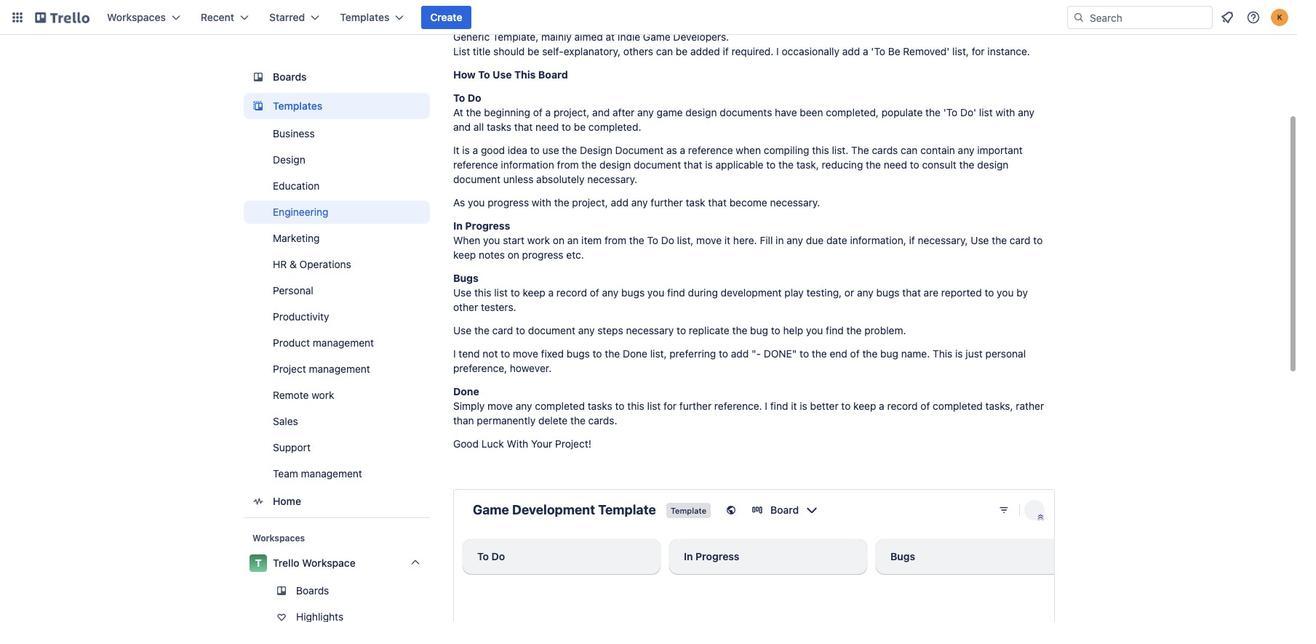 Task type: locate. For each thing, give the bounding box(es) containing it.
0 horizontal spatial need
[[536, 121, 559, 133]]

of down name.
[[921, 400, 930, 413]]

progress
[[488, 196, 529, 209], [522, 249, 564, 261]]

2 vertical spatial to
[[647, 234, 658, 247]]

necessary. inside "it is a good idea to use the design document as a reference when compiling this list. the cards can contain any important reference information from the design document that is applicable to the task, reducing the need to consult the design document unless absolutely necessary."
[[587, 173, 637, 186]]

1 horizontal spatial from
[[605, 234, 626, 247]]

0 vertical spatial i
[[776, 45, 779, 57]]

1 horizontal spatial for
[[972, 45, 985, 57]]

to
[[562, 121, 571, 133], [530, 144, 540, 156], [766, 159, 776, 171], [910, 159, 919, 171], [1033, 234, 1043, 247], [511, 287, 520, 299], [985, 287, 994, 299], [516, 324, 525, 337], [677, 324, 686, 337], [771, 324, 780, 337], [501, 348, 510, 360], [593, 348, 602, 360], [719, 348, 728, 360], [800, 348, 809, 360], [615, 400, 625, 413], [841, 400, 851, 413]]

1 vertical spatial done
[[453, 386, 479, 398]]

0 vertical spatial need
[[536, 121, 559, 133]]

1 vertical spatial it
[[791, 400, 797, 413]]

0 vertical spatial tasks
[[487, 121, 511, 133]]

keep
[[453, 249, 476, 261], [523, 287, 545, 299], [854, 400, 876, 413]]

from up absolutely
[[557, 159, 579, 171]]

on down start
[[508, 249, 519, 261]]

it inside in progress when you start work on an item from the to do list, move it here. fill in any due date information, if necessary, use the card to keep notes on progress etc.
[[725, 234, 731, 247]]

1 horizontal spatial on
[[553, 234, 565, 247]]

home
[[273, 495, 301, 508]]

1 horizontal spatial if
[[909, 234, 915, 247]]

0 horizontal spatial necessary.
[[587, 173, 637, 186]]

any up the important
[[1018, 106, 1035, 119]]

1 horizontal spatial this
[[627, 400, 644, 413]]

bug up "-
[[750, 324, 768, 337]]

1 vertical spatial for
[[664, 400, 677, 413]]

any right in
[[787, 234, 803, 247]]

can right cards on the top right
[[901, 144, 918, 156]]

to inside in progress when you start work on an item from the to do list, move it here. fill in any due date information, if necessary, use the card to keep notes on progress etc.
[[1033, 234, 1043, 247]]

with inside to do at the beginning of a project, and after any game design documents have been completed, populate the 'to do' list with any and all tasks that need to be completed.
[[996, 106, 1015, 119]]

1 vertical spatial record
[[887, 400, 918, 413]]

document up as
[[453, 173, 501, 186]]

name.
[[901, 348, 930, 360]]

fill
[[760, 234, 773, 247]]

progress
[[465, 220, 510, 232]]

bugs use this list to keep a record of any bugs you find during development play testing, or any bugs that are reported to you by other testers.
[[453, 272, 1028, 314]]

explanatory,
[[564, 45, 621, 57]]

use
[[493, 68, 512, 81], [971, 234, 989, 247], [453, 287, 472, 299], [453, 324, 472, 337]]

of right "beginning"
[[533, 106, 543, 119]]

sales
[[273, 415, 298, 428]]

done
[[623, 348, 647, 360], [453, 386, 479, 398]]

a
[[863, 45, 868, 57], [545, 106, 551, 119], [473, 144, 478, 156], [680, 144, 685, 156], [548, 287, 554, 299], [879, 400, 884, 413]]

a inside to do at the beginning of a project, and after any game design documents have been completed, populate the 'to do' list with any and all tasks that need to be completed.
[[545, 106, 551, 119]]

with right do'
[[996, 106, 1015, 119]]

1 vertical spatial document
[[453, 173, 501, 186]]

the right use
[[562, 144, 577, 156]]

for down preferring at the bottom right
[[664, 400, 677, 413]]

list
[[979, 106, 993, 119], [494, 287, 508, 299], [647, 400, 661, 413]]

1 horizontal spatial design
[[580, 144, 612, 156]]

2 horizontal spatial bugs
[[876, 287, 900, 299]]

just
[[966, 348, 983, 360]]

0 horizontal spatial design
[[600, 159, 631, 171]]

this left board on the top of page
[[514, 68, 536, 81]]

0 horizontal spatial i
[[453, 348, 456, 360]]

good luck with your project!
[[453, 438, 591, 450]]

need
[[536, 121, 559, 133], [884, 159, 907, 171]]

be
[[528, 45, 539, 57], [676, 45, 688, 57], [574, 121, 586, 133]]

find up end
[[826, 324, 844, 337]]

0 vertical spatial from
[[557, 159, 579, 171]]

a up use
[[545, 106, 551, 119]]

the
[[466, 106, 481, 119], [925, 106, 941, 119], [562, 144, 577, 156], [582, 159, 597, 171], [779, 159, 794, 171], [866, 159, 881, 171], [959, 159, 975, 171], [554, 196, 569, 209], [629, 234, 644, 247], [992, 234, 1007, 247], [474, 324, 490, 337], [732, 324, 747, 337], [847, 324, 862, 337], [605, 348, 620, 360], [812, 348, 827, 360], [862, 348, 878, 360], [570, 415, 586, 427]]

at
[[453, 106, 463, 119]]

1 vertical spatial boards link
[[244, 580, 430, 603]]

on
[[553, 234, 565, 247], [508, 249, 519, 261]]

due
[[806, 234, 824, 247]]

'to inside to do at the beginning of a project, and after any game design documents have been completed, populate the 'to do' list with any and all tasks that need to be completed.
[[943, 106, 958, 119]]

1 horizontal spatial card
[[1010, 234, 1031, 247]]

1 vertical spatial list,
[[677, 234, 694, 247]]

this
[[514, 68, 536, 81], [933, 348, 953, 360]]

beginning
[[484, 106, 530, 119]]

0 vertical spatial this
[[514, 68, 536, 81]]

task
[[686, 196, 705, 209]]

the inside done simply move any completed tasks to this list for further reference. i find it is better to keep a record of completed tasks, rather than permanently delete the cards.
[[570, 415, 586, 427]]

bug down problem.
[[880, 348, 899, 360]]

1 horizontal spatial it
[[791, 400, 797, 413]]

bugs
[[453, 272, 479, 284]]

1 horizontal spatial can
[[901, 144, 918, 156]]

when
[[736, 144, 761, 156]]

it
[[725, 234, 731, 247], [791, 400, 797, 413]]

list, right removed'
[[952, 45, 969, 57]]

design
[[686, 106, 717, 119], [600, 159, 631, 171], [977, 159, 1009, 171]]

0 horizontal spatial tasks
[[487, 121, 511, 133]]

1 horizontal spatial document
[[528, 324, 575, 337]]

if right the "added"
[[723, 45, 729, 57]]

during
[[688, 287, 718, 299]]

be inside to do at the beginning of a project, and after any game design documents have been completed, populate the 'to do' list with any and all tasks that need to be completed.
[[574, 121, 586, 133]]

back to home image
[[35, 6, 89, 29]]

business link
[[244, 122, 430, 146]]

the up project!
[[570, 415, 586, 427]]

1 horizontal spatial list,
[[677, 234, 694, 247]]

list, down the task
[[677, 234, 694, 247]]

1 horizontal spatial keep
[[523, 287, 545, 299]]

occasionally
[[782, 45, 840, 57]]

1 vertical spatial i
[[453, 348, 456, 360]]

task,
[[796, 159, 819, 171]]

0 vertical spatial can
[[656, 45, 673, 57]]

kendallparks02 (kendallparks02) image
[[1271, 9, 1288, 26]]

completed
[[535, 400, 585, 413], [933, 400, 983, 413]]

design inside to do at the beginning of a project, and after any game design documents have been completed, populate the 'to do' list with any and all tasks that need to be completed.
[[686, 106, 717, 119]]

1 horizontal spatial work
[[527, 234, 550, 247]]

further left the task
[[651, 196, 683, 209]]

can inside "it is a good idea to use the design document as a reference when compiling this list. the cards can contain any important reference information from the design document that is applicable to the task, reducing the need to consult the design document unless absolutely necessary."
[[901, 144, 918, 156]]

of inside done simply move any completed tasks to this list for further reference. i find it is better to keep a record of completed tasks, rather than permanently delete the cards.
[[921, 400, 930, 413]]

consult
[[922, 159, 957, 171]]

create
[[430, 11, 462, 23]]

of
[[533, 106, 543, 119], [590, 287, 599, 299], [850, 348, 860, 360], [921, 400, 930, 413]]

keep down start
[[523, 287, 545, 299]]

2 horizontal spatial list
[[979, 106, 993, 119]]

can
[[656, 45, 673, 57], [901, 144, 918, 156]]

bugs up problem.
[[876, 287, 900, 299]]

of inside bugs use this list to keep a record of any bugs you find during development play testing, or any bugs that are reported to you by other testers.
[[590, 287, 599, 299]]

move left here.
[[696, 234, 722, 247]]

fixed
[[541, 348, 564, 360]]

any right or
[[857, 287, 874, 299]]

template board image
[[250, 97, 267, 115]]

reported
[[941, 287, 982, 299]]

0 vertical spatial management
[[313, 337, 374, 349]]

1 vertical spatial do
[[661, 234, 674, 247]]

done simply move any completed tasks to this list for further reference. i find it is better to keep a record of completed tasks, rather than permanently delete the cards.
[[453, 386, 1044, 427]]

the right at
[[466, 106, 481, 119]]

0 horizontal spatial if
[[723, 45, 729, 57]]

keep inside bugs use this list to keep a record of any bugs you find during development play testing, or any bugs that are reported to you by other testers.
[[523, 287, 545, 299]]

1 boards link from the top
[[244, 64, 430, 90]]

is inside done simply move any completed tasks to this list for further reference. i find it is better to keep a record of completed tasks, rather than permanently delete the cards.
[[800, 400, 807, 413]]

find inside done simply move any completed tasks to this list for further reference. i find it is better to keep a record of completed tasks, rather than permanently delete the cards.
[[770, 400, 788, 413]]

progress inside in progress when you start work on an item from the to do list, move it here. fill in any due date information, if necessary, use the card to keep notes on progress etc.
[[522, 249, 564, 261]]

developers.
[[673, 31, 729, 43]]

1 horizontal spatial record
[[887, 400, 918, 413]]

2 vertical spatial list
[[647, 400, 661, 413]]

you left by
[[997, 287, 1014, 299]]

preferring
[[670, 348, 716, 360]]

reference.
[[714, 400, 762, 413]]

the up absolutely
[[582, 159, 597, 171]]

record inside bugs use this list to keep a record of any bugs you find during development play testing, or any bugs that are reported to you by other testers.
[[556, 287, 587, 299]]

0 vertical spatial this
[[812, 144, 829, 156]]

completed left tasks,
[[933, 400, 983, 413]]

record down the etc. in the left of the page
[[556, 287, 587, 299]]

completed up delete at the left of the page
[[535, 400, 585, 413]]

productivity
[[273, 311, 329, 323]]

i inside done simply move any completed tasks to this list for further reference. i find it is better to keep a record of completed tasks, rather than permanently delete the cards.
[[765, 400, 768, 413]]

1 vertical spatial templates
[[273, 100, 322, 112]]

better
[[810, 400, 839, 413]]

1 horizontal spatial tasks
[[588, 400, 612, 413]]

0 horizontal spatial this
[[474, 287, 491, 299]]

i inside i tend not to move fixed bugs to the done list, preferring to add "- done" to the end of the bug name. this is just personal preference, however.
[[453, 348, 456, 360]]

a inside bugs use this list to keep a record of any bugs you find during development play testing, or any bugs that are reported to you by other testers.
[[548, 287, 554, 299]]

1 vertical spatial progress
[[522, 249, 564, 261]]

cards.
[[588, 415, 617, 427]]

0 horizontal spatial 'to
[[871, 45, 885, 57]]

tasks up cards. at the bottom left of page
[[588, 400, 612, 413]]

templates up business on the top of page
[[273, 100, 322, 112]]

unless
[[503, 173, 534, 186]]

board image
[[250, 68, 267, 86]]

the down cards on the top right
[[866, 159, 881, 171]]

remote
[[273, 389, 309, 402]]

0 vertical spatial if
[[723, 45, 729, 57]]

to down as you progress with the project, add any further task that become necessary.
[[647, 234, 658, 247]]

done inside done simply move any completed tasks to this list for further reference. i find it is better to keep a record of completed tasks, rather than permanently delete the cards.
[[453, 386, 479, 398]]

1 vertical spatial can
[[901, 144, 918, 156]]

list, inside i tend not to move fixed bugs to the done list, preferring to add "- done" to the end of the bug name. this is just personal preference, however.
[[650, 348, 667, 360]]

you up necessary at bottom
[[647, 287, 664, 299]]

that inside to do at the beginning of a project, and after any game design documents have been completed, populate the 'to do' list with any and all tasks that need to be completed.
[[514, 121, 533, 133]]

2 horizontal spatial add
[[842, 45, 860, 57]]

0 vertical spatial list,
[[952, 45, 969, 57]]

steps
[[598, 324, 623, 337]]

0 vertical spatial boards
[[273, 71, 307, 83]]

1 vertical spatial this
[[474, 287, 491, 299]]

a left 'be'
[[863, 45, 868, 57]]

i
[[776, 45, 779, 57], [453, 348, 456, 360], [765, 400, 768, 413]]

starred
[[269, 11, 305, 23]]

for left instance.
[[972, 45, 985, 57]]

0 vertical spatial with
[[996, 106, 1015, 119]]

search image
[[1073, 12, 1085, 23]]

1 vertical spatial from
[[605, 234, 626, 247]]

use the card to document any steps necessary to replicate the bug to help you find the problem.
[[453, 324, 906, 337]]

find left "during"
[[667, 287, 685, 299]]

boards
[[273, 71, 307, 83], [296, 585, 329, 597]]

when
[[453, 234, 480, 247]]

the right necessary,
[[992, 234, 1007, 247]]

reference down good
[[453, 159, 498, 171]]

a inside the generic template, mainly aimed at indie game developers. list title should be self-explanatory, others can be added if required. i occasionally add a 'to be removed' list, for instance.
[[863, 45, 868, 57]]

'to left 'be'
[[871, 45, 885, 57]]

record
[[556, 287, 587, 299], [887, 400, 918, 413]]

from inside "it is a good idea to use the design document as a reference when compiling this list. the cards can contain any important reference information from the design document that is applicable to the task, reducing the need to consult the design document unless absolutely necessary."
[[557, 159, 579, 171]]

0 horizontal spatial keep
[[453, 249, 476, 261]]

sales link
[[244, 410, 430, 434]]

this right name.
[[933, 348, 953, 360]]

1 horizontal spatial completed
[[933, 400, 983, 413]]

0 vertical spatial templates
[[340, 11, 390, 23]]

0 horizontal spatial document
[[453, 173, 501, 186]]

1 horizontal spatial and
[[592, 106, 610, 119]]

notes
[[479, 249, 505, 261]]

0 vertical spatial boards link
[[244, 64, 430, 90]]

progress down unless
[[488, 196, 529, 209]]

document
[[615, 144, 664, 156]]

a inside done simply move any completed tasks to this list for further reference. i find it is better to keep a record of completed tasks, rather than permanently delete the cards.
[[879, 400, 884, 413]]

card down testers.
[[492, 324, 513, 337]]

project management
[[273, 363, 370, 375]]

populate
[[882, 106, 923, 119]]

the right the "consult"
[[959, 159, 975, 171]]

bugs up necessary at bottom
[[621, 287, 645, 299]]

0 vertical spatial it
[[725, 234, 731, 247]]

by
[[1017, 287, 1028, 299]]

0 horizontal spatial on
[[508, 249, 519, 261]]

as
[[453, 196, 465, 209]]

2 vertical spatial keep
[[854, 400, 876, 413]]

i left the tend
[[453, 348, 456, 360]]

0 horizontal spatial find
[[667, 287, 685, 299]]

1 vertical spatial reference
[[453, 159, 498, 171]]

project!
[[555, 438, 591, 450]]

keep inside in progress when you start work on an item from the to do list, move it here. fill in any due date information, if necessary, use the card to keep notes on progress etc.
[[453, 249, 476, 261]]

do down how
[[468, 92, 481, 104]]

document
[[634, 159, 681, 171], [453, 173, 501, 186], [528, 324, 575, 337]]

bug inside i tend not to move fixed bugs to the done list, preferring to add "- done" to the end of the bug name. this is just personal preference, however.
[[880, 348, 899, 360]]

i right required.
[[776, 45, 779, 57]]

you
[[468, 196, 485, 209], [483, 234, 500, 247], [647, 287, 664, 299], [997, 287, 1014, 299], [806, 324, 823, 337]]

necessary,
[[918, 234, 968, 247]]

1 vertical spatial to
[[453, 92, 465, 104]]

necessary. up as you progress with the project, add any further task that become necessary.
[[587, 173, 637, 186]]

that down "beginning"
[[514, 121, 533, 133]]

list inside bugs use this list to keep a record of any bugs you find during development play testing, or any bugs that are reported to you by other testers.
[[494, 287, 508, 299]]

of inside to do at the beginning of a project, and after any game design documents have been completed, populate the 'to do' list with any and all tasks that need to be completed.
[[533, 106, 543, 119]]

completed.
[[588, 121, 641, 133]]

on left "an"
[[553, 234, 565, 247]]

necessary. down "task,"
[[770, 196, 820, 209]]

to inside in progress when you start work on an item from the to do list, move it here. fill in any due date information, if necessary, use the card to keep notes on progress etc.
[[647, 234, 658, 247]]

2 vertical spatial add
[[731, 348, 749, 360]]

t
[[255, 557, 262, 570]]

2 horizontal spatial i
[[776, 45, 779, 57]]

be left completed.
[[574, 121, 586, 133]]

that up the task
[[684, 159, 702, 171]]

of right end
[[850, 348, 860, 360]]

card
[[1010, 234, 1031, 247], [492, 324, 513, 337]]

for
[[972, 45, 985, 57], [664, 400, 677, 413]]

2 horizontal spatial design
[[977, 159, 1009, 171]]

hr & operations
[[273, 258, 351, 271]]

engineering link
[[244, 201, 430, 224]]

a right 'better'
[[879, 400, 884, 413]]

your
[[531, 438, 552, 450]]

all
[[473, 121, 484, 133]]

design down completed.
[[580, 144, 612, 156]]

0 vertical spatial document
[[634, 159, 681, 171]]

'to left do'
[[943, 106, 958, 119]]

0 vertical spatial record
[[556, 287, 587, 299]]

templates
[[340, 11, 390, 23], [273, 100, 322, 112]]

list, inside the generic template, mainly aimed at indie game developers. list title should be self-explanatory, others can be added if required. i occasionally add a 'to be removed' list, for instance.
[[952, 45, 969, 57]]

1 vertical spatial list
[[494, 287, 508, 299]]

0 horizontal spatial from
[[557, 159, 579, 171]]

design down the important
[[977, 159, 1009, 171]]

0 horizontal spatial workspaces
[[107, 11, 166, 23]]

be left the "added"
[[676, 45, 688, 57]]

you up notes
[[483, 234, 500, 247]]

applicable
[[716, 159, 764, 171]]

need inside "it is a good idea to use the design document as a reference when compiling this list. the cards can contain any important reference information from the design document that is applicable to the task, reducing the need to consult the design document unless absolutely necessary."
[[884, 159, 907, 171]]

of up the steps
[[590, 287, 599, 299]]

and up completed.
[[592, 106, 610, 119]]

record inside done simply move any completed tasks to this list for further reference. i find it is better to keep a record of completed tasks, rather than permanently delete the cards.
[[887, 400, 918, 413]]

0 vertical spatial move
[[696, 234, 722, 247]]

boards right "board" image
[[273, 71, 307, 83]]

1 vertical spatial 'to
[[943, 106, 958, 119]]

use right necessary,
[[971, 234, 989, 247]]

1 horizontal spatial with
[[996, 106, 1015, 119]]

you right help at the right bottom
[[806, 324, 823, 337]]

1 vertical spatial further
[[679, 400, 712, 413]]

any up permanently
[[516, 400, 532, 413]]

2 vertical spatial this
[[627, 400, 644, 413]]

further inside done simply move any completed tasks to this list for further reference. i find it is better to keep a record of completed tasks, rather than permanently delete the cards.
[[679, 400, 712, 413]]

trello workspace
[[273, 557, 356, 570]]

do down as you progress with the project, add any further task that become necessary.
[[661, 234, 674, 247]]

reference up applicable
[[688, 144, 733, 156]]

1 horizontal spatial add
[[731, 348, 749, 360]]

primary element
[[0, 0, 1297, 35]]

1 horizontal spatial need
[[884, 159, 907, 171]]

tasks inside done simply move any completed tasks to this list for further reference. i find it is better to keep a record of completed tasks, rather than permanently delete the cards.
[[588, 400, 612, 413]]

1 completed from the left
[[535, 400, 585, 413]]

bugs right fixed
[[567, 348, 590, 360]]

list,
[[952, 45, 969, 57], [677, 234, 694, 247], [650, 348, 667, 360]]

0 horizontal spatial completed
[[535, 400, 585, 413]]

the up i tend not to move fixed bugs to the done list, preferring to add "- done" to the end of the bug name. this is just personal preference, however.
[[732, 324, 747, 337]]

management down support link
[[301, 468, 362, 480]]

done inside i tend not to move fixed bugs to the done list, preferring to add "- done" to the end of the bug name. this is just personal preference, however.
[[623, 348, 647, 360]]

boards link down the workspace
[[244, 580, 430, 603]]

add down document
[[611, 196, 629, 209]]

from inside in progress when you start work on an item from the to do list, move it here. fill in any due date information, if necessary, use the card to keep notes on progress etc.
[[605, 234, 626, 247]]

0 vertical spatial card
[[1010, 234, 1031, 247]]

at
[[606, 31, 615, 43]]

remote work link
[[244, 384, 430, 407]]

project, inside to do at the beginning of a project, and after any game design documents have been completed, populate the 'to do' list with any and all tasks that need to be completed.
[[554, 106, 590, 119]]

1 horizontal spatial workspaces
[[252, 533, 305, 544]]

1 vertical spatial find
[[826, 324, 844, 337]]

0 vertical spatial add
[[842, 45, 860, 57]]

1 vertical spatial with
[[532, 196, 551, 209]]

any inside "it is a good idea to use the design document as a reference when compiling this list. the cards can contain any important reference information from the design document that is applicable to the task, reducing the need to consult the design document unless absolutely necessary."
[[958, 144, 974, 156]]

use up other
[[453, 287, 472, 299]]

or
[[845, 287, 854, 299]]

is left 'just' at the right of the page
[[955, 348, 963, 360]]

luck
[[481, 438, 504, 450]]

1 vertical spatial and
[[453, 121, 471, 133]]

project, down board on the top of page
[[554, 106, 590, 119]]

0 horizontal spatial do
[[468, 92, 481, 104]]

if inside in progress when you start work on an item from the to do list, move it here. fill in any due date information, if necessary, use the card to keep notes on progress etc.
[[909, 234, 915, 247]]

if left necessary,
[[909, 234, 915, 247]]

1 horizontal spatial i
[[765, 400, 768, 413]]

list, down necessary at bottom
[[650, 348, 667, 360]]

document up fixed
[[528, 324, 575, 337]]

need up use
[[536, 121, 559, 133]]

0 horizontal spatial done
[[453, 386, 479, 398]]

keep inside done simply move any completed tasks to this list for further reference. i find it is better to keep a record of completed tasks, rather than permanently delete the cards.
[[854, 400, 876, 413]]

completed,
[[826, 106, 879, 119]]

done up simply
[[453, 386, 479, 398]]

added
[[690, 45, 720, 57]]

it is a good idea to use the design document as a reference when compiling this list. the cards can contain any important reference information from the design document that is applicable to the task, reducing the need to consult the design document unless absolutely necessary.
[[453, 144, 1023, 186]]

document down the as
[[634, 159, 681, 171]]

any right the contain
[[958, 144, 974, 156]]

management down product management link
[[309, 363, 370, 375]]

1 vertical spatial tasks
[[588, 400, 612, 413]]

project, down absolutely
[[572, 196, 608, 209]]

keep down when
[[453, 249, 476, 261]]

0 horizontal spatial list
[[494, 287, 508, 299]]



Task type: describe. For each thing, give the bounding box(es) containing it.
do inside in progress when you start work on an item from the to do list, move it here. fill in any due date information, if necessary, use the card to keep notes on progress etc.
[[661, 234, 674, 247]]

add inside the generic template, mainly aimed at indie game developers. list title should be self-explanatory, others can be added if required. i occasionally add a 'to be removed' list, for instance.
[[842, 45, 860, 57]]

the down as you progress with the project, add any further task that become necessary.
[[629, 234, 644, 247]]

management for team management
[[301, 468, 362, 480]]

this inside "it is a good idea to use the design document as a reference when compiling this list. the cards can contain any important reference information from the design document that is applicable to the task, reducing the need to consult the design document unless absolutely necessary."
[[812, 144, 829, 156]]

workspace
[[302, 557, 356, 570]]

i tend not to move fixed bugs to the done list, preferring to add "- done" to the end of the bug name. this is just personal preference, however.
[[453, 348, 1026, 375]]

documents
[[720, 106, 772, 119]]

0 horizontal spatial templates
[[273, 100, 322, 112]]

design inside "it is a good idea to use the design document as a reference when compiling this list. the cards can contain any important reference information from the design document that is applicable to the task, reducing the need to consult the design document unless absolutely necessary."
[[580, 144, 612, 156]]

hr
[[273, 258, 287, 271]]

workspaces inside workspaces dropdown button
[[107, 11, 166, 23]]

start
[[503, 234, 525, 247]]

1 vertical spatial work
[[312, 389, 334, 402]]

0 notifications image
[[1219, 9, 1236, 26]]

the down compiling
[[779, 159, 794, 171]]

starred button
[[260, 6, 328, 29]]

2 horizontal spatial be
[[676, 45, 688, 57]]

tasks,
[[985, 400, 1013, 413]]

done"
[[764, 348, 797, 360]]

business
[[273, 127, 315, 140]]

that right the task
[[708, 196, 727, 209]]

generic template, mainly aimed at indie game developers. list title should be self-explanatory, others can be added if required. i occasionally add a 'to be removed' list, for instance.
[[453, 31, 1030, 57]]

become
[[730, 196, 767, 209]]

that inside "it is a good idea to use the design document as a reference when compiling this list. the cards can contain any important reference information from the design document that is applicable to the task, reducing the need to consult the design document unless absolutely necessary."
[[684, 159, 702, 171]]

list
[[453, 45, 470, 57]]

team management link
[[244, 463, 430, 486]]

important
[[977, 144, 1023, 156]]

0 vertical spatial bug
[[750, 324, 768, 337]]

be
[[888, 45, 900, 57]]

1 vertical spatial necessary.
[[770, 196, 820, 209]]

find inside bugs use this list to keep a record of any bugs you find during development play testing, or any bugs that are reported to you by other testers.
[[667, 287, 685, 299]]

template,
[[493, 31, 539, 43]]

education
[[273, 180, 320, 192]]

the up end
[[847, 324, 862, 337]]

in
[[776, 234, 784, 247]]

personal
[[273, 284, 313, 297]]

however.
[[510, 362, 552, 375]]

board
[[538, 68, 568, 81]]

list inside to do at the beginning of a project, and after any game design documents have been completed, populate the 'to do' list with any and all tasks that need to be completed.
[[979, 106, 993, 119]]

replicate
[[689, 324, 730, 337]]

add inside i tend not to move fixed bugs to the done list, preferring to add "- done" to the end of the bug name. this is just personal preference, however.
[[731, 348, 749, 360]]

for inside the generic template, mainly aimed at indie game developers. list title should be self-explanatory, others can be added if required. i occasionally add a 'to be removed' list, for instance.
[[972, 45, 985, 57]]

the up not
[[474, 324, 490, 337]]

move inside i tend not to move fixed bugs to the done list, preferring to add "- done" to the end of the bug name. this is just personal preference, however.
[[513, 348, 538, 360]]

0 vertical spatial further
[[651, 196, 683, 209]]

boards for first boards link from the bottom of the page
[[296, 585, 329, 597]]

boards for 1st boards link
[[273, 71, 307, 83]]

operations
[[299, 258, 351, 271]]

0 horizontal spatial be
[[528, 45, 539, 57]]

templates inside dropdown button
[[340, 11, 390, 23]]

it inside done simply move any completed tasks to this list for further reference. i find it is better to keep a record of completed tasks, rather than permanently delete the cards.
[[791, 400, 797, 413]]

trello
[[273, 557, 299, 570]]

list inside done simply move any completed tasks to this list for further reference. i find it is better to keep a record of completed tasks, rather than permanently delete the cards.
[[647, 400, 661, 413]]

contain
[[920, 144, 955, 156]]

tend
[[459, 348, 480, 360]]

0 horizontal spatial with
[[532, 196, 551, 209]]

this inside done simply move any completed tasks to this list for further reference. i find it is better to keep a record of completed tasks, rather than permanently delete the cards.
[[627, 400, 644, 413]]

a right the as
[[680, 144, 685, 156]]

indie
[[618, 31, 640, 43]]

rather
[[1016, 400, 1044, 413]]

create button
[[422, 6, 471, 29]]

1 vertical spatial add
[[611, 196, 629, 209]]

workspaces button
[[98, 6, 189, 29]]

engineering
[[273, 206, 328, 218]]

marketing link
[[244, 227, 430, 250]]

move inside done simply move any completed tasks to this list for further reference. i find it is better to keep a record of completed tasks, rather than permanently delete the cards.
[[488, 400, 513, 413]]

can inside the generic template, mainly aimed at indie game developers. list title should be self-explanatory, others can be added if required. i occasionally add a 'to be removed' list, for instance.
[[656, 45, 673, 57]]

this inside bugs use this list to keep a record of any bugs you find during development play testing, or any bugs that are reported to you by other testers.
[[474, 287, 491, 299]]

product
[[273, 337, 310, 349]]

with
[[507, 438, 528, 450]]

any down document
[[631, 196, 648, 209]]

generic
[[453, 31, 490, 43]]

self-
[[542, 45, 564, 57]]

project management link
[[244, 358, 430, 381]]

the down absolutely
[[554, 196, 569, 209]]

1 horizontal spatial to
[[478, 68, 490, 81]]

Search field
[[1085, 7, 1212, 28]]

date
[[826, 234, 847, 247]]

delete
[[538, 415, 568, 427]]

use inside bugs use this list to keep a record of any bugs you find during development play testing, or any bugs that are reported to you by other testers.
[[453, 287, 472, 299]]

is inside i tend not to move fixed bugs to the done list, preferring to add "- done" to the end of the bug name. this is just personal preference, however.
[[955, 348, 963, 360]]

need inside to do at the beginning of a project, and after any game design documents have been completed, populate the 'to do' list with any and all tasks that need to be completed.
[[536, 121, 559, 133]]

education link
[[244, 175, 430, 198]]

that inside bugs use this list to keep a record of any bugs you find during development play testing, or any bugs that are reported to you by other testers.
[[902, 287, 921, 299]]

as you progress with the project, add any further task that become necessary.
[[453, 196, 820, 209]]

the right populate
[[925, 106, 941, 119]]

2 completed from the left
[[933, 400, 983, 413]]

preference,
[[453, 362, 507, 375]]

use inside in progress when you start work on an item from the to do list, move it here. fill in any due date information, if necessary, use the card to keep notes on progress etc.
[[971, 234, 989, 247]]

a left good
[[473, 144, 478, 156]]

to inside to do at the beginning of a project, and after any game design documents have been completed, populate the 'to do' list with any and all tasks that need to be completed.
[[562, 121, 571, 133]]

it
[[453, 144, 459, 156]]

open information menu image
[[1246, 10, 1261, 25]]

team management
[[273, 468, 362, 480]]

the left end
[[812, 348, 827, 360]]

etc.
[[566, 249, 584, 261]]

use down should
[[493, 68, 512, 81]]

2 boards link from the top
[[244, 580, 430, 603]]

'to inside the generic template, mainly aimed at indie game developers. list title should be self-explanatory, others can be added if required. i occasionally add a 'to be removed' list, for instance.
[[871, 45, 885, 57]]

this inside i tend not to move fixed bugs to the done list, preferring to add "- done" to the end of the bug name. this is just personal preference, however.
[[933, 348, 953, 360]]

required.
[[732, 45, 774, 57]]

aimed
[[574, 31, 603, 43]]

you inside in progress when you start work on an item from the to do list, move it here. fill in any due date information, if necessary, use the card to keep notes on progress etc.
[[483, 234, 500, 247]]

the down problem.
[[862, 348, 878, 360]]

item
[[581, 234, 602, 247]]

any inside done simply move any completed tasks to this list for further reference. i find it is better to keep a record of completed tasks, rather than permanently delete the cards.
[[516, 400, 532, 413]]

removed'
[[903, 45, 950, 57]]

support
[[273, 442, 311, 454]]

management for project management
[[309, 363, 370, 375]]

0 horizontal spatial card
[[492, 324, 513, 337]]

list, inside in progress when you start work on an item from the to do list, move it here. fill in any due date information, if necessary, use the card to keep notes on progress etc.
[[677, 234, 694, 247]]

remote work
[[273, 389, 334, 402]]

in progress when you start work on an item from the to do list, move it here. fill in any due date information, if necessary, use the card to keep notes on progress etc.
[[453, 220, 1043, 261]]

recent
[[201, 11, 234, 23]]

is left applicable
[[705, 159, 713, 171]]

personal link
[[244, 279, 430, 303]]

of inside i tend not to move fixed bugs to the done list, preferring to add "- done" to the end of the bug name. this is just personal preference, however.
[[850, 348, 860, 360]]

personal
[[985, 348, 1026, 360]]

development
[[721, 287, 782, 299]]

do inside to do at the beginning of a project, and after any game design documents have been completed, populate the 'to do' list with any and all tasks that need to be completed.
[[468, 92, 481, 104]]

management for product management
[[313, 337, 374, 349]]

any right after
[[637, 106, 654, 119]]

mainly
[[541, 31, 572, 43]]

to inside to do at the beginning of a project, and after any game design documents have been completed, populate the 'to do' list with any and all tasks that need to be completed.
[[453, 92, 465, 104]]

to do at the beginning of a project, and after any game design documents have been completed, populate the 'to do' list with any and all tasks that need to be completed.
[[453, 92, 1035, 133]]

information,
[[850, 234, 906, 247]]

simply
[[453, 400, 485, 413]]

for inside done simply move any completed tasks to this list for further reference. i find it is better to keep a record of completed tasks, rather than permanently delete the cards.
[[664, 400, 677, 413]]

in
[[453, 220, 463, 232]]

is right it
[[462, 144, 470, 156]]

use down other
[[453, 324, 472, 337]]

card inside in progress when you start work on an item from the to do list, move it here. fill in any due date information, if necessary, use the card to keep notes on progress etc.
[[1010, 234, 1031, 247]]

any left the steps
[[578, 324, 595, 337]]

if inside the generic template, mainly aimed at indie game developers. list title should be self-explanatory, others can be added if required. i occasionally add a 'to be removed' list, for instance.
[[723, 45, 729, 57]]

templates button
[[331, 6, 413, 29]]

marketing
[[273, 232, 320, 244]]

home image
[[250, 493, 267, 511]]

any up the steps
[[602, 287, 619, 299]]

productivity link
[[244, 306, 430, 329]]

move inside in progress when you start work on an item from the to do list, move it here. fill in any due date information, if necessary, use the card to keep notes on progress etc.
[[696, 234, 722, 247]]

the down the steps
[[605, 348, 620, 360]]

game
[[643, 31, 671, 43]]

0 vertical spatial progress
[[488, 196, 529, 209]]

than
[[453, 415, 474, 427]]

1 horizontal spatial bugs
[[621, 287, 645, 299]]

i inside the generic template, mainly aimed at indie game developers. list title should be self-explanatory, others can be added if required. i occasionally add a 'to be removed' list, for instance.
[[776, 45, 779, 57]]

1 vertical spatial on
[[508, 249, 519, 261]]

1 vertical spatial workspaces
[[252, 533, 305, 544]]

you right as
[[468, 196, 485, 209]]

tasks inside to do at the beginning of a project, and after any game design documents have been completed, populate the 'to do' list with any and all tasks that need to be completed.
[[487, 121, 511, 133]]

cards
[[872, 144, 898, 156]]

0 horizontal spatial design
[[273, 154, 305, 166]]

work inside in progress when you start work on an item from the to do list, move it here. fill in any due date information, if necessary, use the card to keep notes on progress etc.
[[527, 234, 550, 247]]

good
[[453, 438, 479, 450]]

bugs inside i tend not to move fixed bugs to the done list, preferring to add "- done" to the end of the bug name. this is just personal preference, however.
[[567, 348, 590, 360]]

idea
[[508, 144, 527, 156]]

any inside in progress when you start work on an item from the to do list, move it here. fill in any due date information, if necessary, use the card to keep notes on progress etc.
[[787, 234, 803, 247]]

0 horizontal spatial this
[[514, 68, 536, 81]]

problem.
[[865, 324, 906, 337]]

here.
[[733, 234, 757, 247]]

0 vertical spatial reference
[[688, 144, 733, 156]]

1 vertical spatial project,
[[572, 196, 608, 209]]



Task type: vqa. For each thing, say whether or not it's contained in the screenshot.


